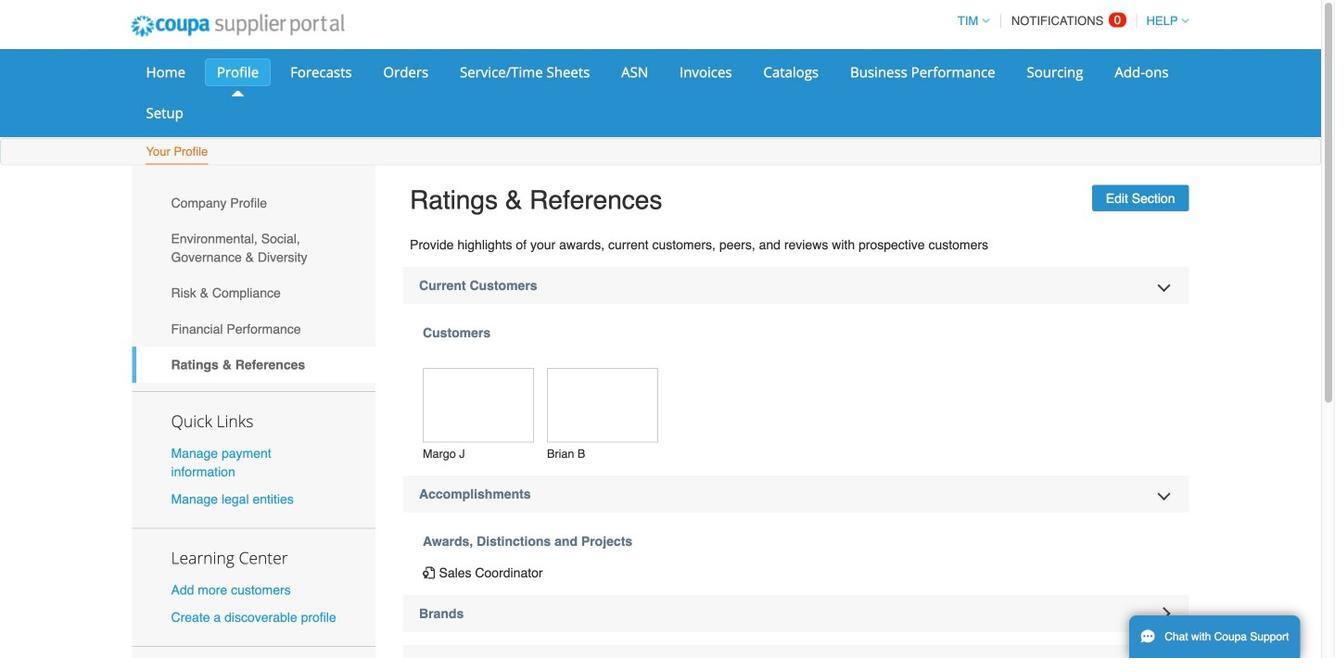 Task type: locate. For each thing, give the bounding box(es) containing it.
navigation
[[950, 3, 1190, 39]]

2 heading from the top
[[404, 476, 1190, 513]]

margo j image
[[423, 368, 534, 443]]

heading
[[404, 267, 1190, 304], [404, 476, 1190, 513], [404, 595, 1190, 633], [404, 646, 1190, 659]]

coupa supplier portal image
[[118, 3, 357, 49]]

brian b image
[[547, 368, 659, 443]]



Task type: vqa. For each thing, say whether or not it's contained in the screenshot.
tab list
no



Task type: describe. For each thing, give the bounding box(es) containing it.
4 heading from the top
[[404, 646, 1190, 659]]

1 heading from the top
[[404, 267, 1190, 304]]

3 heading from the top
[[404, 595, 1190, 633]]



